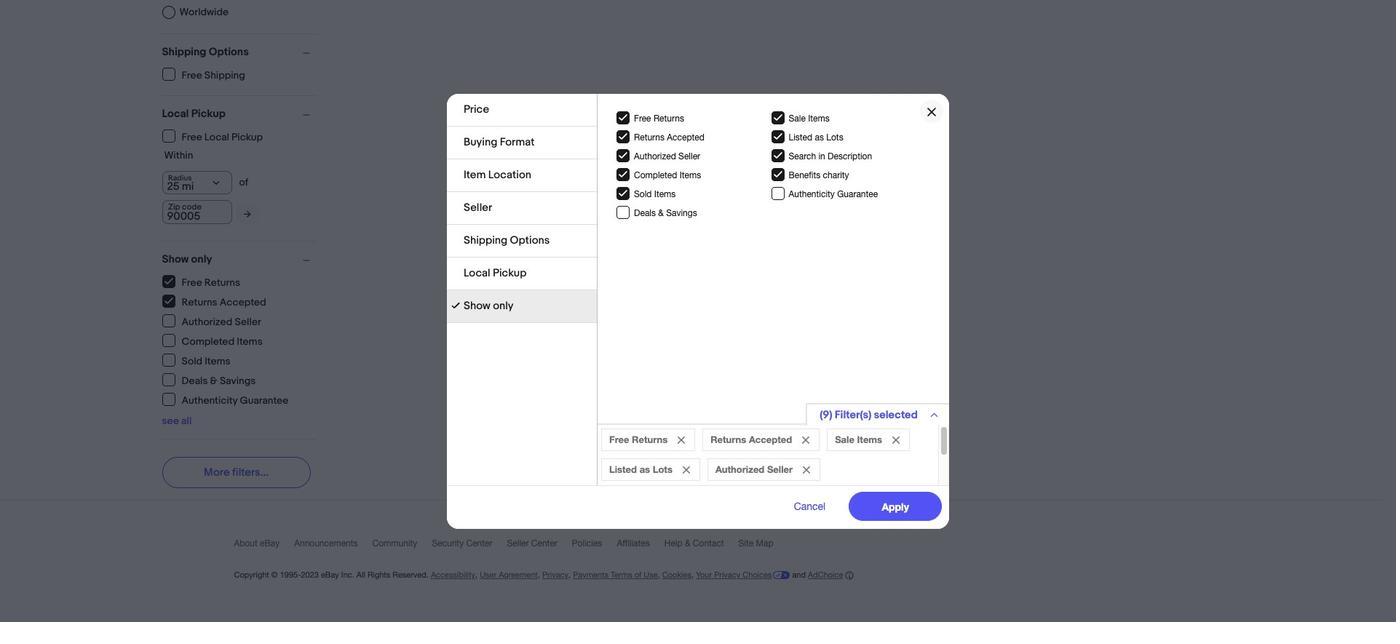 Task type: describe. For each thing, give the bounding box(es) containing it.
0 vertical spatial returns accepted
[[634, 132, 705, 142]]

0 horizontal spatial listed as lots
[[609, 463, 673, 475]]

authenticity guarantee inside "link"
[[182, 394, 289, 407]]

copyright
[[234, 571, 269, 579]]

1 vertical spatial &
[[210, 375, 217, 387]]

selected
[[874, 408, 918, 422]]

0 horizontal spatial options
[[209, 45, 249, 59]]

in
[[818, 151, 825, 161]]

see all button
[[162, 415, 192, 427]]

local pickup inside tab list
[[464, 266, 527, 280]]

benefits
[[789, 170, 821, 180]]

options inside tab list
[[510, 233, 550, 247]]

authorized seller link
[[162, 314, 262, 328]]

about
[[234, 539, 257, 549]]

affiliates
[[617, 539, 650, 549]]

0 vertical spatial authorized seller
[[634, 151, 700, 161]]

seller center link
[[507, 539, 572, 555]]

sold items link
[[162, 354, 231, 367]]

show only tab
[[447, 290, 597, 323]]

payments terms of use link
[[573, 571, 658, 579]]

completed items link
[[162, 334, 263, 348]]

accessibility link
[[431, 571, 475, 579]]

deals & savings link
[[162, 373, 256, 387]]

apply within filter image
[[243, 209, 251, 219]]

0 horizontal spatial returns accepted
[[182, 296, 266, 308]]

security center link
[[432, 539, 507, 555]]

free local pickup link
[[162, 130, 264, 143]]

filter(s)
[[835, 408, 871, 422]]

0 horizontal spatial sale
[[789, 113, 806, 123]]

site
[[738, 539, 754, 549]]

security
[[432, 539, 464, 549]]

2 horizontal spatial pickup
[[493, 266, 527, 280]]

0 vertical spatial listed
[[789, 132, 812, 142]]

user agreement link
[[480, 571, 538, 579]]

filter applied image
[[451, 301, 460, 310]]

choices
[[743, 571, 772, 579]]

2 privacy from the left
[[714, 571, 740, 579]]

0 vertical spatial free returns
[[634, 113, 684, 123]]

authenticity inside "link"
[[182, 394, 238, 407]]

remove filter - show only - free returns image
[[678, 436, 685, 444]]

1 horizontal spatial guarantee
[[837, 189, 878, 199]]

completed inside dialog
[[634, 170, 677, 180]]

1 vertical spatial pickup
[[231, 131, 263, 143]]

0 vertical spatial of
[[239, 176, 248, 189]]

benefits charity
[[789, 170, 849, 180]]

guarantee inside "link"
[[240, 394, 289, 407]]

rights
[[368, 571, 390, 579]]

free shipping
[[182, 69, 245, 81]]

0 horizontal spatial savings
[[220, 375, 256, 387]]

1 vertical spatial authorized seller
[[182, 316, 261, 328]]

& inside dialog
[[658, 208, 664, 218]]

within
[[164, 149, 193, 162]]

security center
[[432, 539, 492, 549]]

free for free local pickup link
[[182, 131, 202, 143]]

1 horizontal spatial accepted
[[667, 132, 705, 142]]

free local pickup
[[182, 131, 263, 143]]

community link
[[372, 539, 432, 555]]

buying format
[[464, 135, 535, 149]]

0 horizontal spatial only
[[191, 253, 212, 266]]

0 vertical spatial lots
[[826, 132, 843, 142]]

reserved.
[[393, 571, 429, 579]]

1 vertical spatial free returns
[[182, 276, 240, 289]]

0 vertical spatial savings
[[666, 208, 697, 218]]

help
[[664, 539, 683, 549]]

more
[[204, 466, 230, 480]]

tab list containing price
[[447, 94, 597, 323]]

remove filter - show only - returns accepted image
[[802, 436, 810, 444]]

0 horizontal spatial deals & savings
[[182, 375, 256, 387]]

affiliates link
[[617, 539, 664, 555]]

search
[[789, 151, 816, 161]]

0 horizontal spatial sale items
[[789, 113, 830, 123]]

1 horizontal spatial as
[[815, 132, 824, 142]]

2 vertical spatial authorized seller
[[715, 463, 793, 475]]

your privacy choices link
[[696, 571, 790, 579]]

policies
[[572, 539, 602, 549]]

3 , from the left
[[568, 571, 571, 579]]

dialog containing price
[[0, 0, 1396, 622]]

policies link
[[572, 539, 617, 555]]

1 horizontal spatial of
[[635, 571, 641, 579]]

0 vertical spatial shipping
[[162, 45, 206, 59]]

0 vertical spatial shipping options
[[162, 45, 249, 59]]

more filters...
[[204, 466, 269, 480]]

description
[[828, 151, 872, 161]]

1 privacy from the left
[[542, 571, 568, 579]]

2 vertical spatial returns accepted
[[711, 433, 792, 445]]

1 vertical spatial shipping
[[204, 69, 245, 81]]

0 horizontal spatial sold
[[182, 355, 202, 367]]

show only button
[[162, 253, 316, 266]]

5 , from the left
[[691, 571, 694, 579]]

4 , from the left
[[658, 571, 660, 579]]

charity
[[823, 170, 849, 180]]

2 , from the left
[[538, 571, 540, 579]]

2 horizontal spatial &
[[685, 539, 690, 549]]

see
[[162, 415, 179, 427]]

use
[[644, 571, 658, 579]]

1 vertical spatial shipping options
[[464, 233, 550, 247]]

deals & savings inside dialog
[[634, 208, 697, 218]]

seller center
[[507, 539, 557, 549]]

©
[[271, 571, 278, 579]]

1 vertical spatial sold items
[[182, 355, 230, 367]]

worldwide link
[[162, 6, 229, 19]]

1 horizontal spatial authenticity
[[789, 189, 835, 199]]

item location
[[464, 168, 531, 182]]

0 vertical spatial authorized
[[634, 151, 676, 161]]

and adchoice
[[790, 571, 843, 579]]



Task type: vqa. For each thing, say whether or not it's contained in the screenshot.
Hi! Sign in or register
no



Task type: locate. For each thing, give the bounding box(es) containing it.
1 horizontal spatial options
[[510, 233, 550, 247]]

1 horizontal spatial sold
[[634, 189, 652, 199]]

privacy right "your"
[[714, 571, 740, 579]]

about ebay link
[[234, 539, 294, 555]]

completed items inside completed items link
[[182, 335, 263, 348]]

, left privacy link
[[538, 571, 540, 579]]

all
[[357, 571, 365, 579]]

show inside "tab"
[[464, 299, 490, 313]]

remove filter - show only - authorized seller image
[[803, 466, 810, 473]]

sale items
[[789, 113, 830, 123], [835, 433, 882, 445]]

free returns
[[634, 113, 684, 123], [182, 276, 240, 289], [609, 433, 668, 445]]

1 vertical spatial sale items
[[835, 433, 882, 445]]

and
[[792, 571, 806, 579]]

authenticity guarantee down deals & savings link
[[182, 394, 289, 407]]

apply
[[882, 500, 909, 512]]

authenticity down deals & savings link
[[182, 394, 238, 407]]

2 vertical spatial shipping
[[464, 233, 508, 247]]

1 vertical spatial lots
[[653, 463, 673, 475]]

apply button
[[849, 492, 942, 521]]

filters...
[[232, 466, 269, 480]]

center inside seller center link
[[531, 539, 557, 549]]

of left use
[[635, 571, 641, 579]]

1 vertical spatial local pickup
[[464, 266, 527, 280]]

all
[[181, 415, 192, 427]]

2 vertical spatial local
[[464, 266, 490, 280]]

0 vertical spatial listed as lots
[[789, 132, 843, 142]]

1 horizontal spatial sale items
[[835, 433, 882, 445]]

0 horizontal spatial sold items
[[182, 355, 230, 367]]

1 vertical spatial deals
[[182, 375, 208, 387]]

1 horizontal spatial savings
[[666, 208, 697, 218]]

listed as lots up in
[[789, 132, 843, 142]]

0 vertical spatial deals & savings
[[634, 208, 697, 218]]

1 horizontal spatial authenticity guarantee
[[789, 189, 878, 199]]

0 vertical spatial show
[[162, 253, 189, 266]]

free for free shipping link on the top
[[182, 69, 202, 81]]

help & contact
[[664, 539, 724, 549]]

0 vertical spatial pickup
[[191, 107, 226, 121]]

0 vertical spatial local
[[162, 107, 189, 121]]

sale up search
[[789, 113, 806, 123]]

pickup down local pickup "dropdown button"
[[231, 131, 263, 143]]

show up 'free returns' link
[[162, 253, 189, 266]]

1 horizontal spatial privacy
[[714, 571, 740, 579]]

returns accepted link
[[162, 295, 267, 308]]

sold items
[[634, 189, 676, 199], [182, 355, 230, 367]]

2 vertical spatial authorized
[[715, 463, 765, 475]]

local up within
[[162, 107, 189, 121]]

show right filter applied icon
[[464, 299, 490, 313]]

1 horizontal spatial show only
[[464, 299, 514, 313]]

announcements
[[294, 539, 358, 549]]

0 horizontal spatial guarantee
[[240, 394, 289, 407]]

1 horizontal spatial authorized seller
[[634, 151, 700, 161]]

1 horizontal spatial show
[[464, 299, 490, 313]]

privacy down seller center link
[[542, 571, 568, 579]]

0 horizontal spatial ebay
[[260, 539, 280, 549]]

center up privacy link
[[531, 539, 557, 549]]

agreement
[[499, 571, 538, 579]]

0 horizontal spatial show only
[[162, 253, 212, 266]]

0 vertical spatial local pickup
[[162, 107, 226, 121]]

inc.
[[341, 571, 354, 579]]

0 horizontal spatial authenticity
[[182, 394, 238, 407]]

authorized
[[634, 151, 676, 161], [182, 316, 232, 328], [715, 463, 765, 475]]

shipping options button
[[162, 45, 316, 59]]

0 vertical spatial options
[[209, 45, 249, 59]]

1 vertical spatial authenticity
[[182, 394, 238, 407]]

your
[[696, 571, 712, 579]]

2 vertical spatial free returns
[[609, 433, 668, 445]]

guarantee down charity
[[837, 189, 878, 199]]

0 horizontal spatial local
[[162, 107, 189, 121]]

ebay
[[260, 539, 280, 549], [321, 571, 339, 579]]

center for security center
[[466, 539, 492, 549]]

sale down filter(s) in the right bottom of the page
[[835, 433, 854, 445]]

see all
[[162, 415, 192, 427]]

1 vertical spatial guarantee
[[240, 394, 289, 407]]

only up 'free returns' link
[[191, 253, 212, 266]]

site map
[[738, 539, 773, 549]]

local pickup button
[[162, 107, 316, 121]]

2 horizontal spatial authorized seller
[[715, 463, 793, 475]]

1 horizontal spatial sold items
[[634, 189, 676, 199]]

2 vertical spatial &
[[685, 539, 690, 549]]

center for seller center
[[531, 539, 557, 549]]

cookies
[[662, 571, 691, 579]]

(9) filter(s) selected
[[820, 408, 918, 422]]

, left cookies
[[658, 571, 660, 579]]

listed
[[789, 132, 812, 142], [609, 463, 637, 475]]

show only inside "tab"
[[464, 299, 514, 313]]

terms
[[611, 571, 632, 579]]

1 center from the left
[[466, 539, 492, 549]]

1 horizontal spatial ebay
[[321, 571, 339, 579]]

cookies link
[[662, 571, 691, 579]]

1 horizontal spatial center
[[531, 539, 557, 549]]

1 vertical spatial completed items
[[182, 335, 263, 348]]

1 vertical spatial authenticity guarantee
[[182, 394, 289, 407]]

0 vertical spatial accepted
[[667, 132, 705, 142]]

pickup up free local pickup link
[[191, 107, 226, 121]]

1995-
[[280, 571, 301, 579]]

shipping
[[162, 45, 206, 59], [204, 69, 245, 81], [464, 233, 508, 247]]

1 horizontal spatial authorized
[[634, 151, 676, 161]]

listed up search
[[789, 132, 812, 142]]

1 vertical spatial savings
[[220, 375, 256, 387]]

1 vertical spatial sale
[[835, 433, 854, 445]]

options
[[209, 45, 249, 59], [510, 233, 550, 247]]

about ebay
[[234, 539, 280, 549]]

center inside security center link
[[466, 539, 492, 549]]

format
[[500, 135, 535, 149]]

local down local pickup "dropdown button"
[[204, 131, 229, 143]]

1 horizontal spatial local pickup
[[464, 266, 527, 280]]

&
[[658, 208, 664, 218], [210, 375, 217, 387], [685, 539, 690, 549]]

1 vertical spatial accepted
[[220, 296, 266, 308]]

0 vertical spatial &
[[658, 208, 664, 218]]

remove filter - show only - listed as lots image
[[683, 466, 690, 473]]

free inside free shipping link
[[182, 69, 202, 81]]

cancel
[[794, 500, 826, 512]]

free for 'free returns' link
[[182, 276, 202, 289]]

privacy link
[[542, 571, 568, 579]]

announcements link
[[294, 539, 372, 555]]

1 vertical spatial returns accepted
[[182, 296, 266, 308]]

more filters... button
[[162, 457, 310, 488]]

show
[[162, 253, 189, 266], [464, 299, 490, 313]]

guarantee
[[837, 189, 878, 199], [240, 394, 289, 407]]

ebay left 'inc.'
[[321, 571, 339, 579]]

accessibility
[[431, 571, 475, 579]]

0 horizontal spatial privacy
[[542, 571, 568, 579]]

0 horizontal spatial listed
[[609, 463, 637, 475]]

authenticity down benefits
[[789, 189, 835, 199]]

guarantee down deals & savings link
[[240, 394, 289, 407]]

2 horizontal spatial local
[[464, 266, 490, 280]]

worldwide
[[179, 6, 229, 18]]

0 horizontal spatial local pickup
[[162, 107, 226, 121]]

1 horizontal spatial pickup
[[231, 131, 263, 143]]

search in description
[[789, 151, 872, 161]]

cancel button
[[778, 492, 842, 521]]

0 vertical spatial deals
[[634, 208, 656, 218]]

buying
[[464, 135, 497, 149]]

free returns link
[[162, 275, 241, 289]]

map
[[756, 539, 773, 549]]

0 vertical spatial as
[[815, 132, 824, 142]]

shipping options down location on the top
[[464, 233, 550, 247]]

options up free shipping
[[209, 45, 249, 59]]

shipping inside tab list
[[464, 233, 508, 247]]

1 , from the left
[[475, 571, 478, 579]]

(9)
[[820, 408, 832, 422]]

authorized inside authorized seller link
[[182, 316, 232, 328]]

authenticity guarantee inside dialog
[[789, 189, 878, 199]]

savings
[[666, 208, 697, 218], [220, 375, 256, 387]]

0 vertical spatial guarantee
[[837, 189, 878, 199]]

as left remove filter - show only - listed as lots image
[[640, 463, 650, 475]]

0 vertical spatial sold
[[634, 189, 652, 199]]

location
[[488, 168, 531, 182]]

sale
[[789, 113, 806, 123], [835, 433, 854, 445]]

2 horizontal spatial authorized
[[715, 463, 765, 475]]

adchoice link
[[808, 571, 854, 580]]

community
[[372, 539, 417, 549]]

payments
[[573, 571, 609, 579]]

seller inside tab list
[[464, 201, 492, 214]]

0 horizontal spatial completed
[[182, 335, 235, 348]]

listed as lots left remove filter - show only - listed as lots image
[[609, 463, 673, 475]]

ebay right about in the bottom left of the page
[[260, 539, 280, 549]]

user
[[480, 571, 497, 579]]

0 vertical spatial authenticity guarantee
[[789, 189, 878, 199]]

options up show only "tab"
[[510, 233, 550, 247]]

listed as lots
[[789, 132, 843, 142], [609, 463, 673, 475]]

of
[[239, 176, 248, 189], [635, 571, 641, 579]]

local pickup up free local pickup link
[[162, 107, 226, 121]]

0 vertical spatial ebay
[[260, 539, 280, 549]]

1 vertical spatial listed as lots
[[609, 463, 673, 475]]

1 vertical spatial ebay
[[321, 571, 339, 579]]

as up in
[[815, 132, 824, 142]]

shipping options up free shipping link on the top
[[162, 45, 249, 59]]

remove filter - show only - sale items image
[[892, 436, 900, 444]]

copyright © 1995-2023 ebay inc. all rights reserved. accessibility , user agreement , privacy , payments terms of use , cookies , your privacy choices
[[234, 571, 772, 579]]

, left the payments
[[568, 571, 571, 579]]

local inside tab list
[[464, 266, 490, 280]]

free inside 'free returns' link
[[182, 276, 202, 289]]

2023
[[301, 571, 319, 579]]

pickup
[[191, 107, 226, 121], [231, 131, 263, 143], [493, 266, 527, 280]]

free inside free local pickup link
[[182, 131, 202, 143]]

authenticity
[[789, 189, 835, 199], [182, 394, 238, 407]]

1 vertical spatial options
[[510, 233, 550, 247]]

2 vertical spatial accepted
[[749, 433, 792, 445]]

0 vertical spatial sold items
[[634, 189, 676, 199]]

local inside free local pickup link
[[204, 131, 229, 143]]

lots up the search in description
[[826, 132, 843, 142]]

1 horizontal spatial local
[[204, 131, 229, 143]]

item
[[464, 168, 486, 182]]

completed
[[634, 170, 677, 180], [182, 335, 235, 348]]

site map link
[[738, 539, 788, 555]]

0 horizontal spatial lots
[[653, 463, 673, 475]]

tab list
[[447, 94, 597, 323]]

shipping up free shipping link on the top
[[162, 45, 206, 59]]

center
[[466, 539, 492, 549], [531, 539, 557, 549]]

items
[[808, 113, 830, 123], [680, 170, 701, 180], [654, 189, 676, 199], [237, 335, 263, 348], [205, 355, 230, 367], [857, 433, 882, 445]]

None text field
[[162, 200, 232, 224]]

0 horizontal spatial authenticity guarantee
[[182, 394, 289, 407]]

0 horizontal spatial deals
[[182, 375, 208, 387]]

of up apply within filter icon
[[239, 176, 248, 189]]

1 vertical spatial show
[[464, 299, 490, 313]]

free shipping link
[[162, 68, 246, 81]]

0 horizontal spatial shipping options
[[162, 45, 249, 59]]

adchoice
[[808, 571, 843, 579]]

0 vertical spatial completed
[[634, 170, 677, 180]]

help & contact link
[[664, 539, 738, 555]]

center right "security"
[[466, 539, 492, 549]]

1 horizontal spatial completed items
[[634, 170, 701, 180]]

0 horizontal spatial pickup
[[191, 107, 226, 121]]

, left "your"
[[691, 571, 694, 579]]

authenticity guarantee down charity
[[789, 189, 878, 199]]

only inside "tab"
[[493, 299, 514, 313]]

sale items down filter(s) in the right bottom of the page
[[835, 433, 882, 445]]

2 center from the left
[[531, 539, 557, 549]]

0 vertical spatial authenticity
[[789, 189, 835, 199]]

local
[[162, 107, 189, 121], [204, 131, 229, 143], [464, 266, 490, 280]]

only right filter applied icon
[[493, 299, 514, 313]]

authenticity guarantee link
[[162, 393, 289, 407]]

shipping down shipping options dropdown button
[[204, 69, 245, 81]]

listed left remove filter - show only - listed as lots image
[[609, 463, 637, 475]]

contact
[[693, 539, 724, 549]]

dialog
[[0, 0, 1396, 622]]

local up show only "tab"
[[464, 266, 490, 280]]

price
[[464, 102, 489, 116]]

lots left remove filter - show only - listed as lots image
[[653, 463, 673, 475]]

2 horizontal spatial returns accepted
[[711, 433, 792, 445]]

local pickup up show only "tab"
[[464, 266, 527, 280]]

, left user
[[475, 571, 478, 579]]

0 vertical spatial show only
[[162, 253, 212, 266]]

0 horizontal spatial as
[[640, 463, 650, 475]]

as
[[815, 132, 824, 142], [640, 463, 650, 475]]

pickup up show only "tab"
[[493, 266, 527, 280]]

1 horizontal spatial listed
[[789, 132, 812, 142]]

sale items up search
[[789, 113, 830, 123]]

0 vertical spatial completed items
[[634, 170, 701, 180]]

(9) filter(s) selected button
[[806, 403, 949, 425]]

shipping down item on the top of the page
[[464, 233, 508, 247]]

privacy
[[542, 571, 568, 579], [714, 571, 740, 579]]

authorized seller
[[634, 151, 700, 161], [182, 316, 261, 328], [715, 463, 793, 475]]

sold
[[634, 189, 652, 199], [182, 355, 202, 367]]

show only right filter applied icon
[[464, 299, 514, 313]]

show only up 'free returns' link
[[162, 253, 212, 266]]

local pickup
[[162, 107, 226, 121], [464, 266, 527, 280]]

1 vertical spatial as
[[640, 463, 650, 475]]



